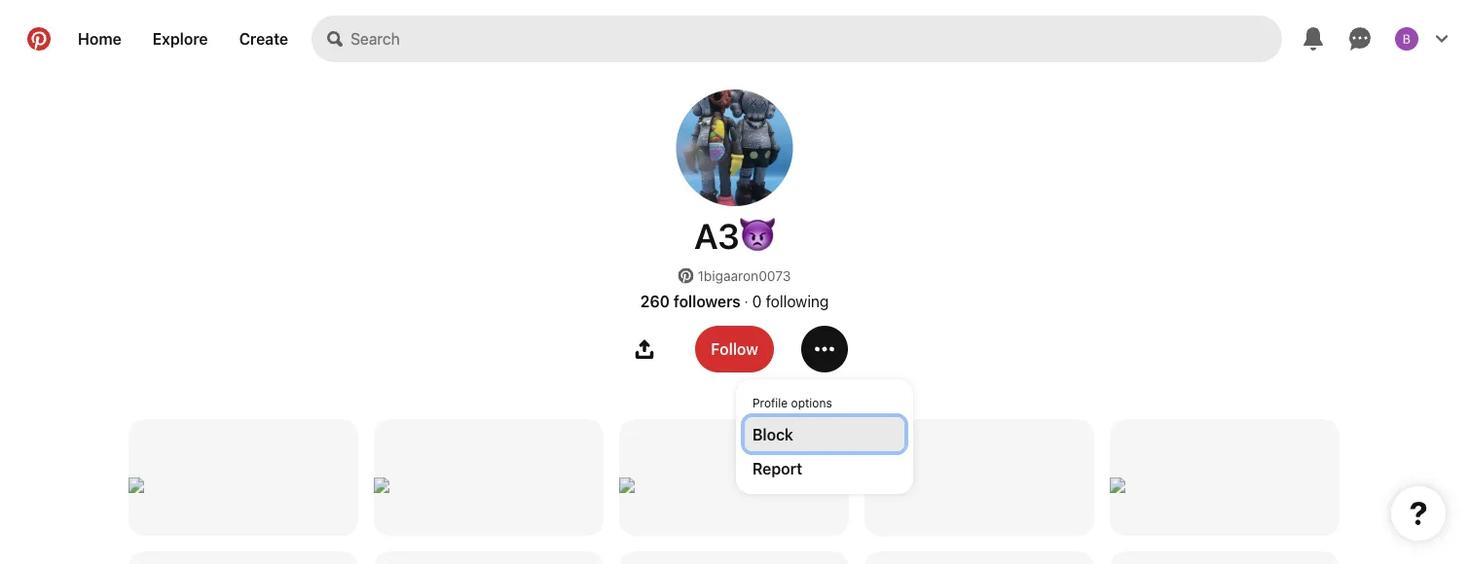 Task type: vqa. For each thing, say whether or not it's contained in the screenshot.
13h within the the Cake 187 Pins 13h
no



Task type: locate. For each thing, give the bounding box(es) containing it.
1bigaaron0073 image
[[676, 90, 793, 206]]

Search text field
[[351, 16, 1283, 62]]

pin page image
[[129, 552, 358, 565], [374, 552, 604, 565], [619, 552, 849, 565], [865, 552, 1095, 565], [1110, 552, 1340, 565]]

2 this contains an image of: image from the left
[[374, 478, 604, 494]]

create
[[239, 30, 288, 48]]

explore
[[153, 30, 208, 48]]

block menu item
[[745, 418, 905, 452]]

profile
[[753, 396, 788, 410]]

1 pin page image from the left
[[129, 552, 358, 565]]

list
[[0, 420, 1470, 565]]

0
[[753, 292, 762, 311]]

options
[[791, 396, 832, 410]]

this contains an image of: image
[[129, 478, 358, 494], [374, 478, 604, 494], [619, 478, 849, 494], [865, 478, 1095, 494], [1110, 478, 1340, 494]]

home link
[[62, 16, 137, 62]]

pinterest image
[[678, 268, 694, 284]]

1 this contains an image of: image from the left
[[129, 478, 358, 494]]

3 pin page image from the left
[[619, 552, 849, 565]]

5 pin page image from the left
[[1110, 552, 1340, 565]]

home
[[78, 30, 122, 48]]



Task type: describe. For each thing, give the bounding box(es) containing it.
260 followers · 0 following
[[640, 292, 829, 311]]

1bigaaron0073
[[698, 268, 791, 284]]

followers
[[674, 292, 741, 311]]

create link
[[224, 16, 304, 62]]

profile options element
[[745, 389, 905, 486]]

2 pin page image from the left
[[374, 552, 604, 565]]

3 this contains an image of: image from the left
[[619, 478, 849, 494]]

block
[[753, 426, 794, 444]]

following
[[766, 292, 829, 311]]

bob builder image
[[1396, 27, 1419, 51]]

search icon image
[[327, 31, 343, 47]]

follow button
[[695, 326, 774, 373]]

follow
[[711, 340, 759, 359]]

4 pin page image from the left
[[865, 552, 1095, 565]]

explore link
[[137, 16, 224, 62]]

·
[[745, 293, 749, 309]]

a3👿
[[694, 215, 775, 257]]

5 this contains an image of: image from the left
[[1110, 478, 1340, 494]]

260
[[640, 292, 670, 311]]

4 this contains an image of: image from the left
[[865, 478, 1095, 494]]

report
[[753, 460, 803, 478]]

profile options
[[753, 396, 832, 410]]



